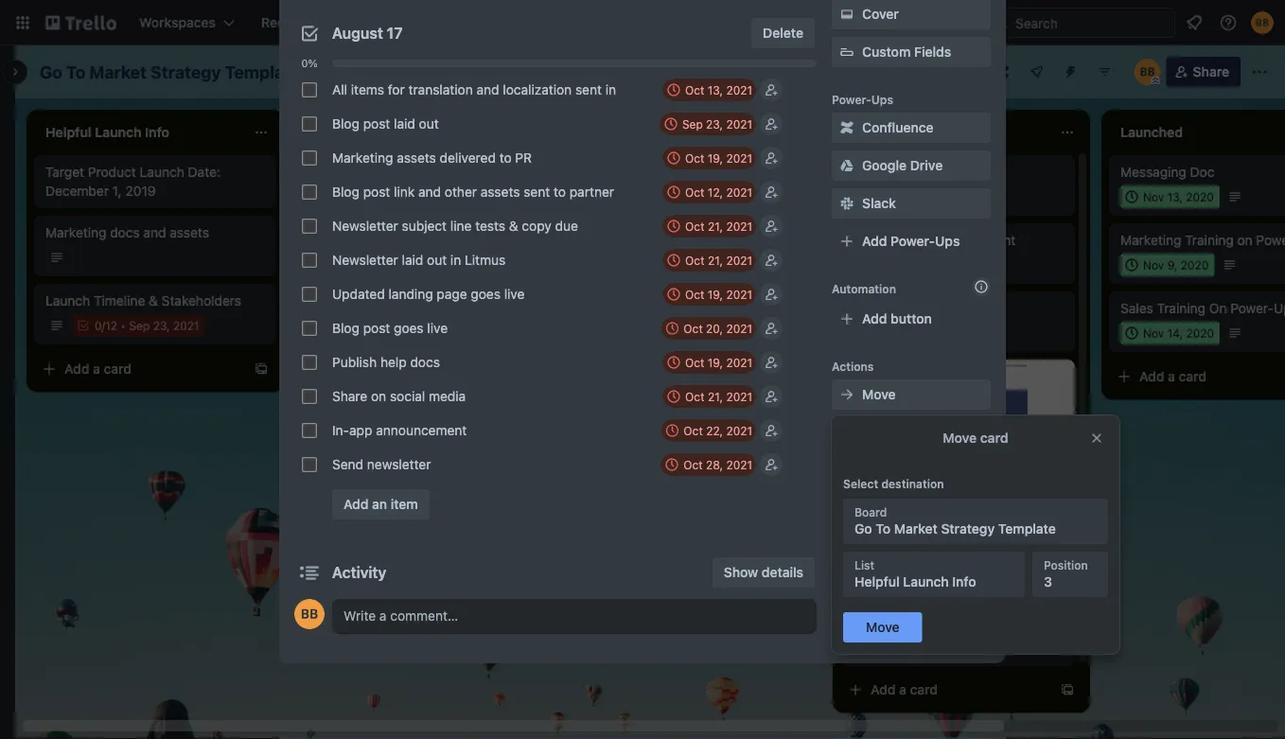 Task type: describe. For each thing, give the bounding box(es) containing it.
Board name text field
[[30, 57, 310, 87]]

timeline
[[94, 293, 145, 309]]

blog for blog post - announcement
[[852, 232, 880, 248]]

share on social media
[[332, 389, 466, 404]]

target product launch date: december 1, 2019
[[45, 164, 221, 199]]

0 horizontal spatial in
[[451, 252, 461, 268]]

board go to market strategy template
[[855, 506, 1056, 537]]

copy
[[522, 218, 552, 234]]

Write a comment text field
[[332, 599, 817, 633]]

card for the 'add a card' 'button' underneath 0 / 12 • sep 23, 2021
[[104, 361, 132, 377]]

social promotion
[[852, 164, 955, 180]]

card for the 'add a card' 'button' below landing
[[373, 320, 401, 335]]

blog post - announcement link
[[852, 231, 1064, 250]]

show menu image
[[1251, 62, 1270, 81]]

social
[[390, 389, 425, 404]]

launch for target product launch date: december 1, 2019
[[140, 164, 184, 180]]

oct 21, 2021 button for litmus
[[663, 249, 757, 272]]

aug
[[875, 190, 896, 204]]

link
[[394, 184, 415, 200]]

2020 for email
[[912, 641, 940, 654]]

add a card button down oct 12, 2021 button
[[572, 218, 784, 248]]

marketing for marketing assets delivered to pr
[[332, 150, 393, 166]]

app
[[349, 423, 373, 438]]

sent for to
[[524, 184, 550, 200]]

sales
[[1121, 301, 1154, 316]]

sep inside button
[[683, 117, 703, 131]]

fix
[[314, 164, 332, 180]]

move link
[[832, 380, 991, 410]]

update assorted references on existing marketing pages
[[314, 232, 504, 267]]

blog for blog post link and other assets sent to partner
[[332, 184, 360, 200]]

all
[[332, 82, 348, 98]]

2021 for and
[[727, 186, 753, 199]]

custom fields
[[863, 44, 952, 60]]

2020 for in-
[[914, 327, 942, 340]]

pages
[[430, 251, 467, 267]]

Nov 13, 2020 checkbox
[[1121, 186, 1220, 208]]

28,
[[706, 458, 723, 472]]

workspace visible image
[[355, 64, 371, 80]]

1 vertical spatial laid
[[402, 252, 424, 268]]

market inside board go to market strategy template
[[895, 521, 938, 537]]

info
[[953, 574, 977, 590]]

sm image for slack
[[838, 194, 857, 213]]

sep 23, 2021 button
[[660, 113, 757, 135]]

2021 for goes
[[727, 288, 753, 301]]

marketing training on powe
[[1121, 232, 1286, 248]]

0 / 3
[[337, 277, 355, 291]]

jul for newsletter
[[875, 641, 891, 654]]

Marketing assets delivered to PR checkbox
[[302, 151, 317, 166]]

product
[[88, 164, 136, 180]]

oct 19, 2021 for pr
[[685, 151, 753, 165]]

sales training on power-up link
[[1121, 299, 1286, 318]]

1 horizontal spatial assets
[[397, 150, 436, 166]]

training for marketing
[[1186, 232, 1234, 248]]

august 17
[[332, 24, 403, 42]]

subject
[[402, 218, 447, 234]]

publish help docs
[[332, 355, 440, 370]]

3 oct 21, 2021 from the top
[[686, 390, 753, 403]]

to inside board go to market strategy template
[[876, 521, 891, 537]]

2 vertical spatial newsletter
[[888, 615, 954, 631]]

create from template… image
[[254, 362, 269, 377]]

oct for and
[[686, 186, 705, 199]]

marketing inside "update assorted references on existing marketing pages"
[[365, 251, 426, 267]]

existing
[[314, 251, 362, 267]]

1 vertical spatial goes
[[394, 321, 424, 336]]

gather customer quotes/testimonials
[[583, 164, 703, 199]]

to inside text field
[[66, 62, 86, 82]]

sm image for cover
[[838, 5, 857, 24]]

0 vertical spatial goes
[[471, 286, 501, 302]]

19, for pr
[[708, 151, 723, 165]]

landing
[[389, 286, 433, 302]]

Nov 9, 2020 checkbox
[[1121, 254, 1215, 276]]

a down 0 / 12 • sep 23, 2021
[[93, 361, 100, 377]]

move card
[[943, 430, 1009, 446]]

sm image for move
[[838, 385, 857, 404]]

add a card button down 0 / 12 • sep 23, 2021
[[34, 354, 246, 384]]

19, for live
[[708, 288, 723, 301]]

share for share button to the left
[[863, 547, 899, 562]]

select destination
[[844, 477, 945, 490]]

Jul 23, 2020 checkbox
[[852, 322, 948, 345]]

a down updated
[[362, 320, 369, 335]]

ups inside add power-ups link
[[936, 233, 960, 249]]

card up make template link
[[981, 430, 1009, 446]]

messaging
[[1121, 164, 1187, 180]]

messaging doc link
[[1121, 163, 1286, 182]]

oct for in
[[686, 254, 705, 267]]

Blog post link and other assets sent to partner checkbox
[[302, 185, 317, 200]]

1 vertical spatial launch
[[45, 293, 90, 309]]

cover
[[863, 6, 899, 22]]

3 19, from the top
[[708, 356, 723, 369]]

add a card for the 'add a card' 'button' under oct 12, 2021 button
[[602, 225, 669, 240]]

2 horizontal spatial and
[[477, 82, 500, 98]]

update assorted references on existing marketing pages link
[[314, 231, 534, 269]]

2021 for translation
[[727, 83, 753, 97]]

1 vertical spatial and
[[419, 184, 441, 200]]

on inside "update assorted references on existing marketing pages"
[[488, 232, 504, 248]]

2021 for to
[[727, 151, 753, 165]]

Newsletter subject line tests & copy due checkbox
[[302, 219, 317, 234]]

oct 19, 2021 for live
[[685, 288, 753, 301]]

create from template… image
[[1060, 683, 1076, 698]]

2021 for out
[[727, 117, 753, 131]]

due
[[555, 218, 578, 234]]

1 horizontal spatial live
[[504, 286, 525, 302]]

share for the rightmost share button
[[1194, 64, 1230, 80]]

1 vertical spatial announcement
[[897, 301, 990, 316]]

1 horizontal spatial share button
[[1167, 57, 1241, 87]]

template inside text field
[[225, 62, 301, 82]]

newsletter for newsletter laid out in litmus
[[332, 252, 398, 268]]

send
[[332, 457, 364, 472]]

archive
[[863, 509, 910, 525]]

december
[[45, 183, 109, 199]]

& inside launch timeline & stakeholders link
[[149, 293, 158, 309]]

All items for translation and localization sent in checkbox
[[302, 82, 317, 98]]

customer
[[628, 164, 686, 180]]

items
[[351, 82, 384, 98]]

nov for sales
[[1144, 327, 1165, 340]]

blog post - announcement
[[852, 232, 1016, 248]]

partner
[[570, 184, 615, 200]]

13, for oct
[[708, 83, 723, 97]]

docs inside august 17 group
[[410, 355, 440, 370]]

a down 31,
[[900, 682, 907, 698]]

make
[[863, 463, 896, 478]]

add a card button down nov 14, 2020
[[1110, 362, 1286, 392]]

template
[[900, 463, 955, 478]]

doc
[[1191, 164, 1215, 180]]

oct for to
[[685, 151, 705, 165]]

jul 31, 2020
[[875, 641, 940, 654]]

2021 for live
[[727, 322, 753, 335]]

23, for sep
[[706, 117, 723, 131]]

21, for newsletter subject line tests & copy due
[[708, 220, 723, 233]]

for
[[388, 82, 405, 98]]

primary element
[[0, 0, 1286, 45]]

add an item button
[[332, 490, 430, 520]]

2020 for marketing
[[1181, 258, 1209, 272]]

Blog post goes live checkbox
[[302, 321, 317, 336]]

1 horizontal spatial power-
[[891, 233, 936, 249]]

9,
[[1168, 258, 1178, 272]]

Jul 31, 2020 checkbox
[[852, 636, 946, 659]]

localization
[[503, 82, 572, 98]]

help
[[381, 355, 407, 370]]

quotes/testimonials
[[583, 183, 703, 199]]

show
[[724, 565, 759, 580]]

oct 28, 2021
[[684, 458, 753, 472]]

gather
[[583, 164, 625, 180]]

oct 13, 2021 button
[[663, 79, 757, 101]]

sep 23, 2021
[[683, 117, 753, 131]]

on inside marketing training on powe link
[[1238, 232, 1253, 248]]

drive
[[911, 158, 943, 173]]

nov for messaging
[[1144, 190, 1165, 204]]

move for move card
[[943, 430, 977, 446]]

fix alignment issue on /pricing
[[314, 164, 499, 180]]

confluence
[[863, 120, 934, 135]]

newsletter laid out in litmus
[[332, 252, 506, 268]]

move for move
[[863, 387, 896, 402]]

on inside fix alignment issue on /pricing link
[[434, 164, 450, 180]]

post for goes
[[363, 321, 390, 336]]

strategy inside go to market strategy template text field
[[151, 62, 221, 82]]

0 notifications image
[[1184, 11, 1206, 34]]

add a card for the 'add a card' 'button' under the jul 31, 2020
[[871, 682, 938, 698]]

2 vertical spatial power-
[[1231, 301, 1274, 316]]

card for the 'add a card' 'button' below nov 14, 2020
[[1179, 369, 1207, 384]]

in- for app
[[332, 423, 349, 438]]

sm image for google drive
[[838, 156, 857, 175]]

3 oct 21, 2021 button from the top
[[663, 385, 757, 408]]

-
[[914, 232, 920, 248]]

2 vertical spatial and
[[143, 225, 166, 240]]

0 vertical spatial laid
[[394, 116, 415, 132]]

star or unstar board image
[[321, 64, 337, 80]]

show details
[[724, 565, 804, 580]]

board link
[[382, 57, 463, 87]]

messaging doc
[[1121, 164, 1215, 180]]

switch to… image
[[13, 13, 32, 32]]

oct for media
[[686, 390, 705, 403]]

nov 9, 2020
[[1144, 258, 1209, 272]]

media
[[429, 389, 466, 404]]

/ for 3
[[344, 277, 348, 291]]

translation
[[409, 82, 473, 98]]

newsletter for newsletter subject line tests & copy due
[[332, 218, 398, 234]]

jul 23, 2020
[[875, 327, 942, 340]]

make template link
[[832, 455, 991, 486]]

an
[[372, 497, 387, 512]]

1 vertical spatial out
[[427, 252, 447, 268]]

alignment
[[335, 164, 395, 180]]

in-app announcement
[[852, 301, 990, 316]]

2 vertical spatial assets
[[170, 225, 209, 240]]

2020 for sales
[[1187, 327, 1215, 340]]

0 horizontal spatial bob builder (bobbuilder40) image
[[294, 599, 325, 630]]

all items for translation and localization sent in
[[332, 82, 616, 98]]

newsletter
[[367, 457, 431, 472]]

sm image for make template
[[838, 461, 857, 480]]

0 horizontal spatial 23,
[[153, 319, 170, 332]]



Task type: locate. For each thing, give the bounding box(es) containing it.
1 oct 21, 2021 button from the top
[[663, 215, 757, 238]]

nov left 14,
[[1144, 327, 1165, 340]]

sep right "•"
[[129, 319, 150, 332]]

1 vertical spatial bob builder (bobbuilder40) image
[[294, 599, 325, 630]]

newsletter up existing
[[332, 218, 398, 234]]

sm image left slack
[[838, 194, 857, 213]]

2020 down promotion
[[917, 190, 945, 204]]

out up marketing assets delivered to pr
[[419, 116, 439, 132]]

customize views image
[[472, 62, 491, 81]]

marketing for marketing training on powe
[[1121, 232, 1182, 248]]

1 vertical spatial in-
[[332, 423, 349, 438]]

and down customize views icon
[[477, 82, 500, 98]]

blog down alignment
[[332, 184, 360, 200]]

19, up 12,
[[708, 151, 723, 165]]

2 jul from the top
[[875, 641, 891, 654]]

sm image down select
[[838, 508, 857, 526]]

Aug 21, 2020 checkbox
[[852, 186, 951, 208]]

2 sm image from the top
[[838, 118, 857, 137]]

delete
[[763, 25, 804, 41]]

1 vertical spatial board
[[855, 506, 887, 519]]

0 horizontal spatial /
[[102, 319, 105, 332]]

go inside board go to market strategy template
[[855, 521, 873, 537]]

14,
[[1168, 327, 1184, 340]]

1 horizontal spatial docs
[[410, 355, 440, 370]]

1 horizontal spatial template
[[999, 521, 1056, 537]]

Newsletter laid out in Litmus checkbox
[[302, 253, 317, 268]]

on inside august 17 group
[[371, 389, 386, 404]]

1 sm image from the top
[[838, 5, 857, 24]]

card
[[642, 225, 669, 240], [373, 320, 401, 335], [104, 361, 132, 377], [1179, 369, 1207, 384], [981, 430, 1009, 446], [910, 682, 938, 698]]

oct 21, 2021
[[686, 220, 753, 233], [686, 254, 753, 267], [686, 390, 753, 403]]

1 horizontal spatial &
[[509, 218, 519, 234]]

2 horizontal spatial 23,
[[894, 327, 911, 340]]

0 vertical spatial out
[[419, 116, 439, 132]]

13,
[[708, 83, 723, 97], [1168, 190, 1183, 204]]

1 vertical spatial sent
[[524, 184, 550, 200]]

Blog post laid out checkbox
[[302, 116, 317, 132]]

custom
[[863, 44, 911, 60]]

31,
[[894, 641, 909, 654]]

newsletter up the jul 31, 2020
[[888, 615, 954, 631]]

Nov 14, 2020 checkbox
[[1121, 322, 1221, 345]]

delivered
[[440, 150, 496, 166]]

marketing down blog post laid out
[[332, 150, 393, 166]]

sm image down 'actions'
[[838, 385, 857, 404]]

template up position
[[999, 521, 1056, 537]]

2 horizontal spatial assets
[[481, 184, 520, 200]]

0 vertical spatial 3
[[348, 277, 355, 291]]

market inside text field
[[90, 62, 147, 82]]

0 vertical spatial oct 19, 2021
[[685, 151, 753, 165]]

0 horizontal spatial sent
[[524, 184, 550, 200]]

Publish help docs checkbox
[[302, 355, 317, 370]]

power- down aug 21, 2020
[[891, 233, 936, 249]]

•
[[121, 319, 126, 332]]

1 horizontal spatial market
[[895, 521, 938, 537]]

update
[[314, 232, 359, 248]]

board down select
[[855, 506, 887, 519]]

add a card down 12
[[64, 361, 132, 377]]

23, inside button
[[706, 117, 723, 131]]

marketing training on powe link
[[1121, 231, 1286, 250]]

2 oct 21, 2021 button from the top
[[663, 249, 757, 272]]

sm image inside cover 'link'
[[838, 5, 857, 24]]

0 horizontal spatial 0
[[95, 319, 102, 332]]

add a card button down the jul 31, 2020
[[841, 675, 1053, 705]]

1 vertical spatial /
[[102, 319, 105, 332]]

0 vertical spatial &
[[509, 218, 519, 234]]

19, down "20,"
[[708, 356, 723, 369]]

0 vertical spatial 19,
[[708, 151, 723, 165]]

oct 12, 2021
[[686, 186, 753, 199]]

1 horizontal spatial share
[[863, 547, 899, 562]]

board for board go to market strategy template
[[855, 506, 887, 519]]

13, up sep 23, 2021
[[708, 83, 723, 97]]

13, down messaging doc
[[1168, 190, 1183, 204]]

0 horizontal spatial sep
[[129, 319, 150, 332]]

0 horizontal spatial board
[[414, 64, 451, 80]]

oct 19, 2021 button down oct 20, 2021 "button"
[[663, 351, 757, 374]]

1 vertical spatial docs
[[410, 355, 440, 370]]

goes down landing
[[394, 321, 424, 336]]

training for sales
[[1158, 301, 1206, 316]]

move up template
[[943, 430, 977, 446]]

add power-ups link
[[832, 226, 991, 257]]

13, inside 'oct 13, 2021' button
[[708, 83, 723, 97]]

strategy
[[151, 62, 221, 82], [942, 521, 995, 537]]

0 vertical spatial launch
[[140, 164, 184, 180]]

In-app announcement checkbox
[[302, 423, 317, 438]]

marketing down the assorted
[[365, 251, 426, 267]]

out
[[419, 116, 439, 132], [427, 252, 447, 268]]

power-ups
[[832, 93, 894, 106]]

launch for list helpful launch info
[[904, 574, 949, 590]]

1 nov from the top
[[1144, 190, 1165, 204]]

1 vertical spatial training
[[1158, 301, 1206, 316]]

date:
[[188, 164, 221, 180]]

show details link
[[713, 558, 815, 588]]

google drive
[[863, 158, 943, 173]]

0 vertical spatial share
[[1194, 64, 1230, 80]]

3 sm image from the top
[[838, 156, 857, 175]]

powe
[[1257, 232, 1286, 248]]

card down nov 14, 2020
[[1179, 369, 1207, 384]]

marketing inside marketing training on powe link
[[1121, 232, 1182, 248]]

marketing for marketing docs and assets
[[45, 225, 106, 240]]

2021 for in
[[727, 254, 753, 267]]

share inside august 17 group
[[332, 389, 368, 404]]

a down nov 14, 2020 checkbox
[[1169, 369, 1176, 384]]

0 vertical spatial move
[[863, 387, 896, 402]]

0 horizontal spatial &
[[149, 293, 158, 309]]

on up litmus
[[488, 232, 504, 248]]

august 17 group
[[294, 73, 817, 482]]

1,
[[112, 183, 122, 199]]

page
[[437, 286, 467, 302]]

1 vertical spatial &
[[149, 293, 158, 309]]

card for the 'add a card' 'button' under oct 12, 2021 button
[[642, 225, 669, 240]]

updated
[[332, 286, 385, 302]]

2 horizontal spatial share
[[1194, 64, 1230, 80]]

slack
[[863, 196, 897, 211]]

21, inside checkbox
[[899, 190, 914, 204]]

ups
[[872, 93, 894, 106], [936, 233, 960, 249]]

sm image
[[838, 194, 857, 213], [838, 461, 857, 480], [838, 508, 857, 526]]

2 nov from the top
[[1144, 258, 1165, 272]]

sm image for confluence
[[838, 118, 857, 137]]

2021 inside "button"
[[727, 322, 753, 335]]

nov down messaging
[[1144, 190, 1165, 204]]

marketing docs and assets
[[45, 225, 209, 240]]

live
[[504, 286, 525, 302], [427, 321, 448, 336]]

oct for live
[[684, 322, 703, 335]]

1 horizontal spatial move
[[943, 430, 977, 446]]

Send newsletter checkbox
[[302, 457, 317, 472]]

oct 19, 2021 button
[[663, 147, 757, 169], [663, 283, 757, 306], [663, 351, 757, 374]]

0 horizontal spatial power-
[[832, 93, 872, 106]]

newsletter up the 0 / 3
[[332, 252, 398, 268]]

copy image
[[838, 423, 857, 442]]

2020 down messaging doc link
[[1187, 190, 1215, 204]]

target
[[45, 164, 84, 180]]

1 vertical spatial sep
[[129, 319, 150, 332]]

2021 for tests
[[727, 220, 753, 233]]

17
[[387, 24, 403, 42]]

oct 19, 2021 button for pr
[[663, 147, 757, 169]]

launch timeline & stakeholders
[[45, 293, 241, 309]]

share button down archive 'link'
[[832, 540, 991, 570]]

oct 19, 2021 up oct 12, 2021
[[685, 151, 753, 165]]

training up nov 14, 2020
[[1158, 301, 1206, 316]]

0 vertical spatial oct 21, 2021
[[686, 220, 753, 233]]

sm image inside make template link
[[838, 461, 857, 480]]

google
[[863, 158, 907, 173]]

21, for share on social media
[[708, 390, 723, 403]]

to
[[500, 150, 512, 166], [554, 184, 566, 200]]

None checkbox
[[852, 254, 946, 276]]

power ups image
[[1030, 64, 1045, 80]]

in- right the "in-app announcement" checkbox
[[332, 423, 349, 438]]

1 vertical spatial to
[[876, 521, 891, 537]]

power- right on
[[1231, 301, 1274, 316]]

social promotion link
[[852, 163, 1064, 182]]

jul inside jul 31, 2020 checkbox
[[875, 641, 891, 654]]

add a card button down landing
[[303, 312, 515, 343]]

2 vertical spatial share
[[863, 547, 899, 562]]

2020 for social
[[917, 190, 945, 204]]

1 oct 21, 2021 from the top
[[686, 220, 753, 233]]

email newsletter
[[852, 615, 954, 631]]

2020 right 31,
[[912, 641, 940, 654]]

& left the copy
[[509, 218, 519, 234]]

line
[[451, 218, 472, 234]]

1 vertical spatial to
[[554, 184, 566, 200]]

1 horizontal spatial in
[[606, 82, 616, 98]]

2 19, from the top
[[708, 288, 723, 301]]

21, for newsletter laid out in litmus
[[708, 254, 723, 267]]

announcement right -
[[923, 232, 1016, 248]]

1 horizontal spatial ups
[[936, 233, 960, 249]]

1 jul from the top
[[875, 327, 891, 340]]

0 vertical spatial announcement
[[923, 232, 1016, 248]]

calendar power-up image
[[893, 63, 908, 79]]

sm image for archive
[[838, 508, 857, 526]]

2 horizontal spatial launch
[[904, 574, 949, 590]]

to left partner
[[554, 184, 566, 200]]

0 vertical spatial strategy
[[151, 62, 221, 82]]

custom fields button
[[832, 43, 991, 62]]

Search field
[[1009, 9, 1175, 37]]

oct for tests
[[686, 220, 705, 233]]

bob builder (bobbuilder40) image
[[1252, 11, 1274, 34], [294, 599, 325, 630]]

sm image left google
[[838, 156, 857, 175]]

23, inside checkbox
[[894, 327, 911, 340]]

laid down the assorted
[[402, 252, 424, 268]]

launch inside the list helpful launch info
[[904, 574, 949, 590]]

2020 down in-app announcement
[[914, 327, 942, 340]]

in right localization
[[606, 82, 616, 98]]

add button
[[863, 311, 932, 327]]

0 vertical spatial power-
[[832, 93, 872, 106]]

launch inside the target product launch date: december 1, 2019
[[140, 164, 184, 180]]

nov 13, 2020
[[1144, 190, 1215, 204]]

in down the references
[[451, 252, 461, 268]]

0 vertical spatial go
[[40, 62, 62, 82]]

1 horizontal spatial 3
[[1044, 574, 1053, 590]]

1 vertical spatial strategy
[[942, 521, 995, 537]]

jul down app
[[875, 327, 891, 340]]

open information menu image
[[1220, 13, 1238, 32]]

position 3
[[1044, 559, 1088, 590]]

2 vertical spatial 19,
[[708, 356, 723, 369]]

post up publish help docs
[[363, 321, 390, 336]]

post for link
[[363, 184, 390, 200]]

aug 21, 2020
[[875, 190, 945, 204]]

blog for blog post laid out
[[332, 116, 360, 132]]

power-
[[832, 93, 872, 106], [891, 233, 936, 249], [1231, 301, 1274, 316]]

bob builder (bobbuilder40) image
[[1135, 59, 1161, 85]]

1 sm image from the top
[[838, 194, 857, 213]]

2 oct 19, 2021 button from the top
[[663, 283, 757, 306]]

20,
[[706, 322, 723, 335]]

docs right "help" on the left of the page
[[410, 355, 440, 370]]

/ left "•"
[[102, 319, 105, 332]]

2020 down sales training on power-up link
[[1187, 327, 1215, 340]]

fields
[[915, 44, 952, 60]]

0 vertical spatial share button
[[1167, 57, 1241, 87]]

marketing inside august 17 group
[[332, 150, 393, 166]]

add
[[602, 225, 627, 240], [863, 233, 888, 249], [863, 311, 888, 327], [333, 320, 358, 335], [64, 361, 89, 377], [1140, 369, 1165, 384], [344, 497, 369, 512], [871, 682, 896, 698]]

board inside board go to market strategy template
[[855, 506, 887, 519]]

launch left info on the right bottom of the page
[[904, 574, 949, 590]]

0 vertical spatial sm image
[[838, 194, 857, 213]]

0 horizontal spatial to
[[66, 62, 86, 82]]

2 oct 21, 2021 from the top
[[686, 254, 753, 267]]

3 down existing
[[348, 277, 355, 291]]

12
[[105, 319, 117, 332]]

1 vertical spatial oct 19, 2021 button
[[663, 283, 757, 306]]

1 vertical spatial jul
[[875, 641, 891, 654]]

sm image left make
[[838, 461, 857, 480]]

share button down 0 notifications image
[[1167, 57, 1241, 87]]

cover link
[[832, 0, 991, 29]]

3 inside position 3
[[1044, 574, 1053, 590]]

0
[[337, 277, 344, 291], [95, 319, 102, 332]]

in-
[[852, 301, 869, 316], [332, 423, 349, 438]]

1 vertical spatial sm image
[[838, 461, 857, 480]]

up
[[1274, 301, 1286, 316]]

sent right localization
[[576, 82, 602, 98]]

sent for in
[[576, 82, 602, 98]]

assorted
[[363, 232, 416, 248]]

1 vertical spatial oct 21, 2021
[[686, 254, 753, 267]]

& up 0 / 12 • sep 23, 2021
[[149, 293, 158, 309]]

0 vertical spatial sent
[[576, 82, 602, 98]]

add a card for the 'add a card' 'button' below landing
[[333, 320, 401, 335]]

1 vertical spatial power-
[[891, 233, 936, 249]]

announcement
[[376, 423, 467, 438]]

2021 for media
[[727, 390, 753, 403]]

19, up "20,"
[[708, 288, 723, 301]]

app
[[869, 301, 894, 316]]

add a card for the 'add a card' 'button' underneath 0 / 12 • sep 23, 2021
[[64, 361, 132, 377]]

blog
[[332, 116, 360, 132], [332, 184, 360, 200], [852, 232, 880, 248], [332, 321, 360, 336]]

12,
[[708, 186, 723, 199]]

and down "2019"
[[143, 225, 166, 240]]

assets up link in the top of the page
[[397, 150, 436, 166]]

marketing docs and assets link
[[45, 223, 265, 242]]

in- inside august 17 group
[[332, 423, 349, 438]]

button
[[891, 311, 932, 327]]

oct for goes
[[685, 288, 705, 301]]

0 vertical spatial 13,
[[708, 83, 723, 97]]

list helpful launch info
[[855, 559, 977, 590]]

23,
[[706, 117, 723, 131], [153, 319, 170, 332], [894, 327, 911, 340]]

0 horizontal spatial strategy
[[151, 62, 221, 82]]

1 vertical spatial 19,
[[708, 288, 723, 301]]

board inside board link
[[414, 64, 451, 80]]

oct for translation
[[685, 83, 705, 97]]

oct inside button
[[685, 83, 705, 97]]

1 horizontal spatial goes
[[471, 286, 501, 302]]

automation
[[832, 282, 897, 295]]

1 horizontal spatial strategy
[[942, 521, 995, 537]]

2020 for messaging
[[1187, 190, 1215, 204]]

2 vertical spatial oct 19, 2021 button
[[663, 351, 757, 374]]

marketing
[[332, 150, 393, 166], [45, 225, 106, 240], [1121, 232, 1182, 248], [365, 251, 426, 267]]

2 vertical spatial oct 19, 2021
[[685, 356, 753, 369]]

live down updated landing page goes live
[[427, 321, 448, 336]]

13, inside nov 13, 2020 option
[[1168, 190, 1183, 204]]

gather customer quotes/testimonials link
[[583, 163, 803, 201]]

marketing inside marketing docs and assets link
[[45, 225, 106, 240]]

0 horizontal spatial ups
[[872, 93, 894, 106]]

1 vertical spatial 0
[[95, 319, 102, 332]]

references
[[420, 232, 485, 248]]

0 vertical spatial and
[[477, 82, 500, 98]]

laid down for
[[394, 116, 415, 132]]

1 horizontal spatial 0
[[337, 277, 344, 291]]

list
[[855, 559, 875, 572]]

1 oct 19, 2021 button from the top
[[663, 147, 757, 169]]

template left 0%
[[225, 62, 301, 82]]

0 vertical spatial assets
[[397, 150, 436, 166]]

sm image inside archive 'link'
[[838, 508, 857, 526]]

launch left timeline
[[45, 293, 90, 309]]

19,
[[708, 151, 723, 165], [708, 288, 723, 301], [708, 356, 723, 369]]

2 horizontal spatial power-
[[1231, 301, 1274, 316]]

2 sm image from the top
[[838, 461, 857, 480]]

post down alignment
[[363, 184, 390, 200]]

0 for 0 / 3
[[337, 277, 344, 291]]

1 horizontal spatial to
[[554, 184, 566, 200]]

0 vertical spatial bob builder (bobbuilder40) image
[[1252, 11, 1274, 34]]

blog for blog post goes live
[[332, 321, 360, 336]]

0 down existing
[[337, 277, 344, 291]]

1 horizontal spatial in-
[[852, 301, 869, 316]]

1 vertical spatial ups
[[936, 233, 960, 249]]

1 19, from the top
[[708, 151, 723, 165]]

0 horizontal spatial assets
[[170, 225, 209, 240]]

add a card down 14,
[[1140, 369, 1207, 384]]

oct 19, 2021 down oct 20, 2021
[[685, 356, 753, 369]]

blog post link and other assets sent to partner
[[332, 184, 615, 200]]

0 for 0 / 12 • sep 23, 2021
[[95, 319, 102, 332]]

training
[[1186, 232, 1234, 248], [1158, 301, 1206, 316]]

sm image down power-ups
[[838, 118, 857, 137]]

assets down "target product launch date: december 1, 2019" link
[[170, 225, 209, 240]]

oct 19, 2021 button for live
[[663, 283, 757, 306]]

go inside text field
[[40, 62, 62, 82]]

card down the jul 31, 2020
[[910, 682, 938, 698]]

sep
[[683, 117, 703, 131], [129, 319, 150, 332]]

card for the 'add a card' 'button' under the jul 31, 2020
[[910, 682, 938, 698]]

docs inside marketing docs and assets link
[[110, 225, 140, 240]]

board for board
[[414, 64, 451, 80]]

1 horizontal spatial launch
[[140, 164, 184, 180]]

4 sm image from the top
[[838, 385, 857, 404]]

sm image
[[838, 5, 857, 24], [838, 118, 857, 137], [838, 156, 857, 175], [838, 385, 857, 404]]

0 vertical spatial oct 19, 2021 button
[[663, 147, 757, 169]]

assets down /pricing
[[481, 184, 520, 200]]

3 oct 19, 2021 from the top
[[685, 356, 753, 369]]

ups right -
[[936, 233, 960, 249]]

email newsletter link
[[852, 614, 1064, 632]]

1 vertical spatial oct 19, 2021
[[685, 288, 753, 301]]

0 horizontal spatial launch
[[45, 293, 90, 309]]

oct 21, 2021 button for &
[[663, 215, 757, 238]]

post for laid
[[363, 116, 390, 132]]

oct 21, 2021 for &
[[686, 220, 753, 233]]

jul left 31,
[[875, 641, 891, 654]]

0 vertical spatial sep
[[683, 117, 703, 131]]

ups up confluence
[[872, 93, 894, 106]]

blog down all
[[332, 116, 360, 132]]

0 horizontal spatial share button
[[832, 540, 991, 570]]

3 oct 19, 2021 button from the top
[[663, 351, 757, 374]]

sm image inside move link
[[838, 385, 857, 404]]

template inside board go to market strategy template
[[999, 521, 1056, 537]]

0 horizontal spatial to
[[500, 150, 512, 166]]

out down the references
[[427, 252, 447, 268]]

on left powe
[[1238, 232, 1253, 248]]

on left social
[[371, 389, 386, 404]]

1 vertical spatial live
[[427, 321, 448, 336]]

3 sm image from the top
[[838, 508, 857, 526]]

1 vertical spatial assets
[[481, 184, 520, 200]]

None submit
[[844, 613, 923, 643]]

& inside august 17 group
[[509, 218, 519, 234]]

add a card for the 'add a card' 'button' below nov 14, 2020
[[1140, 369, 1207, 384]]

/ down existing
[[344, 277, 348, 291]]

3 nov from the top
[[1144, 327, 1165, 340]]

strategy inside board go to market strategy template
[[942, 521, 995, 537]]

tests
[[476, 218, 506, 234]]

1 horizontal spatial /
[[344, 277, 348, 291]]

blog up publish
[[332, 321, 360, 336]]

/pricing
[[453, 164, 499, 180]]

1 oct 19, 2021 from the top
[[685, 151, 753, 165]]

item
[[391, 497, 418, 512]]

post down items
[[363, 116, 390, 132]]

goes right the page
[[471, 286, 501, 302]]

Updated landing page goes live checkbox
[[302, 287, 317, 302]]

post for -
[[883, 232, 910, 248]]

in-app announcement
[[332, 423, 467, 438]]

details
[[762, 565, 804, 580]]

sent
[[576, 82, 602, 98], [524, 184, 550, 200]]

share button
[[1167, 57, 1241, 87], [832, 540, 991, 570]]

23, for jul
[[894, 327, 911, 340]]

Share on social media checkbox
[[302, 389, 317, 404]]

0 horizontal spatial go
[[40, 62, 62, 82]]

0 vertical spatial to
[[500, 150, 512, 166]]

0 horizontal spatial template
[[225, 62, 301, 82]]

1 horizontal spatial sent
[[576, 82, 602, 98]]

13, for nov
[[1168, 190, 1183, 204]]

post left -
[[883, 232, 910, 248]]

card down "•"
[[104, 361, 132, 377]]

nov left 9,
[[1144, 258, 1165, 272]]

oct 21, 2021 for litmus
[[686, 254, 753, 267]]

1 vertical spatial template
[[999, 521, 1056, 537]]

move down 'actions'
[[863, 387, 896, 402]]

jul for app
[[875, 327, 891, 340]]

a down quotes/testimonials
[[631, 225, 638, 240]]

add power-ups
[[863, 233, 960, 249]]

1 vertical spatial newsletter
[[332, 252, 398, 268]]

search image
[[994, 15, 1009, 30]]

2 oct 19, 2021 from the top
[[685, 288, 753, 301]]

share down publish
[[332, 389, 368, 404]]

0 vertical spatial ups
[[872, 93, 894, 106]]

oct 19, 2021 up oct 20, 2021
[[685, 288, 753, 301]]

0 horizontal spatial move
[[863, 387, 896, 402]]

marketing down "december"
[[45, 225, 106, 240]]

sales training on power-up
[[1121, 301, 1286, 316]]

0 vertical spatial docs
[[110, 225, 140, 240]]

nov for marketing
[[1144, 258, 1165, 272]]

nov inside option
[[1144, 190, 1165, 204]]

jul inside jul 23, 2020 checkbox
[[875, 327, 891, 340]]

2020 inside option
[[1187, 190, 1215, 204]]

and down fix alignment issue on /pricing link
[[419, 184, 441, 200]]

position
[[1044, 559, 1088, 572]]

add a card down quotes/testimonials
[[602, 225, 669, 240]]

in- for app
[[852, 301, 869, 316]]

oct inside "button"
[[684, 322, 703, 335]]

/ for 12
[[102, 319, 105, 332]]

0 horizontal spatial in-
[[332, 423, 349, 438]]



Task type: vqa. For each thing, say whether or not it's contained in the screenshot.
the Oct for live
yes



